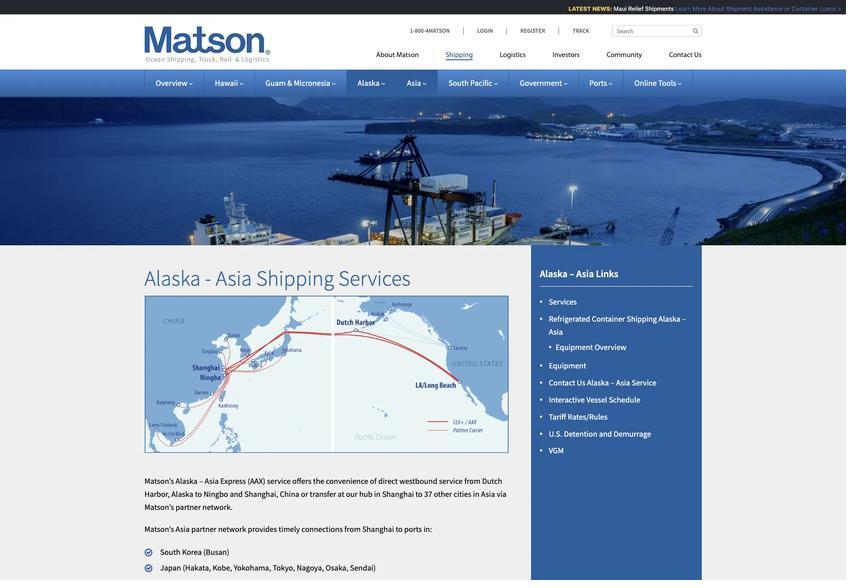Task type: vqa. For each thing, say whether or not it's contained in the screenshot.
overview transportation services
no



Task type: describe. For each thing, give the bounding box(es) containing it.
0 horizontal spatial services
[[339, 265, 411, 292]]

vgm
[[549, 446, 564, 456]]

interactive vessel schedule link
[[549, 395, 641, 405]]

overview link
[[156, 78, 193, 88]]

asia right - on the left of page
[[216, 265, 252, 292]]

direct
[[379, 476, 398, 487]]

ports
[[404, 524, 422, 534]]

partner inside matson's alaska – asia express (aax) service offers the convenience of direct westbound service from dutch harbor, alaska to ningbo and shanghai, china or transfer at our hub in shanghai to 37 other cities in asia via matson's partner network.
[[176, 502, 201, 512]]

network
[[218, 524, 246, 534]]

0 horizontal spatial to
[[195, 489, 202, 500]]

equipment overview
[[556, 342, 627, 352]]

or inside matson's alaska – asia express (aax) service offers the convenience of direct westbound service from dutch harbor, alaska to ningbo and shanghai, china or transfer at our hub in shanghai to 37 other cities in asia via matson's partner network.
[[301, 489, 308, 500]]

learn
[[671, 5, 686, 12]]

logistics link
[[487, 47, 539, 66]]

contact for contact us alaska – asia service
[[549, 378, 576, 388]]

timely
[[279, 524, 300, 534]]

asia left 'links' on the right of the page
[[577, 267, 594, 280]]

network.
[[203, 502, 233, 512]]

-
[[205, 265, 212, 292]]

news:
[[588, 5, 608, 12]]

about matson
[[376, 52, 419, 59]]

track link
[[559, 27, 590, 35]]

1 horizontal spatial to
[[396, 524, 403, 534]]

register link
[[507, 27, 559, 35]]

japan
[[160, 563, 181, 573]]

tariff
[[549, 412, 566, 422]]

osaka,
[[326, 563, 349, 573]]

convenience
[[326, 476, 369, 487]]

of
[[370, 476, 377, 487]]

shipment
[[722, 5, 747, 12]]

>
[[833, 5, 837, 12]]

connections
[[302, 524, 343, 534]]

in:
[[424, 524, 432, 534]]

and inside matson's alaska – asia express (aax) service offers the convenience of direct westbound service from dutch harbor, alaska to ningbo and shanghai, china or transfer at our hub in shanghai to 37 other cities in asia via matson's partner network.
[[230, 489, 243, 500]]

equipment for equipment 'link'
[[549, 361, 587, 371]]

(hakata,
[[183, 563, 211, 573]]

shipping inside refrigerated container shipping alaska – asia
[[627, 314, 657, 324]]

tools
[[659, 78, 677, 88]]

asia down about matson link
[[407, 78, 421, 88]]

matson's alaska – asia express (aax) service offers the convenience of direct westbound service from dutch harbor, alaska to ningbo and shanghai, china or transfer at our hub in shanghai to 37 other cities in asia via matson's partner network.
[[145, 476, 507, 512]]

vessel
[[587, 395, 608, 405]]

dutch harbor image
[[310, 276, 411, 378]]

37
[[424, 489, 432, 500]]

pacific
[[471, 78, 493, 88]]

1 vertical spatial shanghai
[[362, 524, 394, 534]]

2 service from the left
[[439, 476, 463, 487]]

westbound
[[400, 476, 438, 487]]

detention
[[564, 429, 598, 439]]

online tools
[[635, 78, 677, 88]]

tariff rates/rules link
[[549, 412, 608, 422]]

sendai)
[[350, 563, 376, 573]]

community
[[607, 52, 643, 59]]

shipments
[[641, 5, 670, 12]]

1 horizontal spatial container
[[787, 5, 814, 12]]

1-
[[410, 27, 415, 35]]

dutch
[[482, 476, 502, 487]]

us for contact us alaska – asia service
[[577, 378, 586, 388]]

micronesia
[[294, 78, 330, 88]]

0 horizontal spatial from
[[345, 524, 361, 534]]

800-
[[415, 27, 426, 35]]

investors
[[553, 52, 580, 59]]

(aax)
[[248, 476, 266, 487]]

login
[[477, 27, 493, 35]]

service
[[632, 378, 657, 388]]

community link
[[593, 47, 656, 66]]

government
[[520, 78, 562, 88]]

harbor,
[[145, 489, 170, 500]]

korea
[[182, 547, 202, 558]]

rates/rules
[[568, 412, 608, 422]]

guam & micronesia link
[[266, 78, 336, 88]]

south pacific link
[[449, 78, 498, 88]]

blue matson logo with ocean, shipping, truck, rail and logistics written beneath it. image
[[145, 27, 270, 63]]

latest news: maui relief shipments learn more about shipment assistance or container loans >
[[564, 5, 837, 12]]

asia up schedule
[[616, 378, 631, 388]]

register
[[521, 27, 546, 35]]

0 horizontal spatial overview
[[156, 78, 188, 88]]

the
[[313, 476, 324, 487]]

shanghai,
[[245, 489, 278, 500]]

container inside refrigerated container shipping alaska – asia
[[592, 314, 625, 324]]

1 in from the left
[[374, 489, 381, 500]]

online tools link
[[635, 78, 682, 88]]

shanghai inside matson's alaska – asia express (aax) service offers the convenience of direct westbound service from dutch harbor, alaska to ningbo and shanghai, china or transfer at our hub in shanghai to 37 other cities in asia via matson's partner network.
[[382, 489, 414, 500]]

2 matson's from the top
[[145, 502, 174, 512]]

contact us link
[[656, 47, 702, 66]]

tokyo,
[[273, 563, 295, 573]]

ningbo image
[[175, 324, 276, 425]]

alaska - asia shipping services
[[145, 265, 411, 292]]

latest
[[564, 5, 586, 12]]

contact us alaska – asia service link
[[549, 378, 657, 388]]

from inside matson's alaska – asia express (aax) service offers the convenience of direct westbound service from dutch harbor, alaska to ningbo and shanghai, china or transfer at our hub in shanghai to 37 other cities in asia via matson's partner network.
[[465, 476, 481, 487]]

track
[[573, 27, 590, 35]]

– inside refrigerated container shipping alaska – asia
[[682, 314, 686, 324]]

shanghai image
[[175, 316, 276, 417]]

alaska – asia links
[[540, 267, 619, 280]]

&
[[287, 78, 292, 88]]

contact us alaska – asia service
[[549, 378, 657, 388]]

us for contact us
[[695, 52, 702, 59]]

contact for contact us
[[669, 52, 693, 59]]

tariff rates/rules
[[549, 412, 608, 422]]

via
[[497, 489, 507, 500]]

government link
[[520, 78, 568, 88]]

alaska inside refrigerated container shipping alaska – asia
[[659, 314, 681, 324]]

services link
[[549, 297, 577, 307]]

0 vertical spatial or
[[780, 5, 786, 12]]

more
[[688, 5, 702, 12]]

1 vertical spatial partner
[[191, 524, 217, 534]]

assistance
[[749, 5, 778, 12]]

and inside "alaska – asia links" section
[[599, 429, 612, 439]]



Task type: locate. For each thing, give the bounding box(es) containing it.
1 vertical spatial matson's
[[145, 502, 174, 512]]

equipment for equipment overview
[[556, 342, 593, 352]]

1 vertical spatial services
[[549, 297, 577, 307]]

in right hub
[[374, 489, 381, 500]]

u.s. detention and demurrage
[[549, 429, 652, 439]]

2 vertical spatial shipping
[[627, 314, 657, 324]]

partner up south korea (busan)
[[191, 524, 217, 534]]

1-800-4matson
[[410, 27, 450, 35]]

container left the loans
[[787, 5, 814, 12]]

service up other
[[439, 476, 463, 487]]

0 horizontal spatial or
[[301, 489, 308, 500]]

0 horizontal spatial contact
[[549, 378, 576, 388]]

0 vertical spatial us
[[695, 52, 702, 59]]

guam
[[266, 78, 286, 88]]

2 in from the left
[[473, 489, 480, 500]]

1 horizontal spatial from
[[465, 476, 481, 487]]

0 horizontal spatial about
[[376, 52, 395, 59]]

us
[[695, 52, 702, 59], [577, 378, 586, 388]]

matson
[[397, 52, 419, 59]]

about left the matson
[[376, 52, 395, 59]]

1 service from the left
[[267, 476, 291, 487]]

1 horizontal spatial in
[[473, 489, 480, 500]]

2 horizontal spatial shipping
[[627, 314, 657, 324]]

1 horizontal spatial shipping
[[446, 52, 473, 59]]

contact us
[[669, 52, 702, 59]]

1 vertical spatial contact
[[549, 378, 576, 388]]

shanghai left ports
[[362, 524, 394, 534]]

us inside "top menu" navigation
[[695, 52, 702, 59]]

partner
[[176, 502, 201, 512], [191, 524, 217, 534]]

partner left 'network.'
[[176, 502, 201, 512]]

0 horizontal spatial us
[[577, 378, 586, 388]]

about inside "top menu" navigation
[[376, 52, 395, 59]]

1 vertical spatial or
[[301, 489, 308, 500]]

equipment down the equipment overview link
[[549, 361, 587, 371]]

about right the more
[[704, 5, 720, 12]]

Search search field
[[612, 25, 702, 37]]

1 vertical spatial equipment
[[549, 361, 587, 371]]

us down the search icon
[[695, 52, 702, 59]]

to left ports
[[396, 524, 403, 534]]

asia link
[[407, 78, 427, 88]]

from up cities
[[465, 476, 481, 487]]

0 vertical spatial shanghai
[[382, 489, 414, 500]]

1 vertical spatial us
[[577, 378, 586, 388]]

overview inside "alaska – asia links" section
[[595, 342, 627, 352]]

refrigerated
[[549, 314, 591, 324]]

–
[[570, 267, 575, 280], [682, 314, 686, 324], [611, 378, 615, 388], [199, 476, 203, 487]]

south
[[449, 78, 469, 88], [160, 547, 181, 558]]

1 horizontal spatial contact
[[669, 52, 693, 59]]

matson's
[[145, 476, 174, 487], [145, 502, 174, 512], [145, 524, 174, 534]]

asia
[[407, 78, 421, 88], [216, 265, 252, 292], [577, 267, 594, 280], [549, 327, 563, 337], [616, 378, 631, 388], [205, 476, 219, 487], [481, 489, 495, 500], [176, 524, 190, 534]]

u.s. detention and demurrage link
[[549, 429, 652, 439]]

other
[[434, 489, 452, 500]]

0 vertical spatial contact
[[669, 52, 693, 59]]

in right cities
[[473, 489, 480, 500]]

0 vertical spatial from
[[465, 476, 481, 487]]

alaska – asia links section
[[520, 245, 713, 580]]

contact inside contact us link
[[669, 52, 693, 59]]

asia inside refrigerated container shipping alaska – asia
[[549, 327, 563, 337]]

refrigerated container shipping alaska – asia
[[549, 314, 686, 337]]

to left 37
[[416, 489, 423, 500]]

contact up interactive
[[549, 378, 576, 388]]

top menu navigation
[[376, 47, 702, 66]]

equipment
[[556, 342, 593, 352], [549, 361, 587, 371]]

4matson
[[426, 27, 450, 35]]

0 vertical spatial overview
[[156, 78, 188, 88]]

None search field
[[612, 25, 702, 37]]

shipping link
[[433, 47, 487, 66]]

alaska services image
[[144, 296, 509, 453]]

alaska link
[[358, 78, 385, 88]]

schedule
[[609, 395, 641, 405]]

0 horizontal spatial service
[[267, 476, 291, 487]]

ports link
[[590, 78, 613, 88]]

from right connections
[[345, 524, 361, 534]]

us inside "alaska – asia links" section
[[577, 378, 586, 388]]

nagoya,
[[297, 563, 324, 573]]

vgm link
[[549, 446, 564, 456]]

matson's for matson's asia partner network provides timely connections from shanghai to ports in:
[[145, 524, 174, 534]]

0 vertical spatial container
[[787, 5, 814, 12]]

1 horizontal spatial or
[[780, 5, 786, 12]]

0 vertical spatial about
[[704, 5, 720, 12]]

2 horizontal spatial to
[[416, 489, 423, 500]]

asia down refrigerated
[[549, 327, 563, 337]]

1 horizontal spatial south
[[449, 78, 469, 88]]

1-800-4matson link
[[410, 27, 464, 35]]

and
[[599, 429, 612, 439], [230, 489, 243, 500]]

1 horizontal spatial overview
[[595, 342, 627, 352]]

0 horizontal spatial shipping
[[256, 265, 334, 292]]

transfer
[[310, 489, 336, 500]]

express
[[220, 476, 246, 487]]

overview
[[156, 78, 188, 88], [595, 342, 627, 352]]

container up the "equipment overview"
[[592, 314, 625, 324]]

interactive
[[549, 395, 585, 405]]

(busan)
[[203, 547, 229, 558]]

from
[[465, 476, 481, 487], [345, 524, 361, 534]]

china
[[280, 489, 299, 500]]

1 horizontal spatial us
[[695, 52, 702, 59]]

to left ningbo
[[195, 489, 202, 500]]

south pacific
[[449, 78, 493, 88]]

equipment link
[[549, 361, 587, 371]]

shanghai down direct on the bottom left of page
[[382, 489, 414, 500]]

1 vertical spatial container
[[592, 314, 625, 324]]

long beach image
[[415, 330, 516, 431]]

contact up tools
[[669, 52, 693, 59]]

search image
[[693, 28, 699, 34]]

u.s.
[[549, 429, 563, 439]]

0 horizontal spatial container
[[592, 314, 625, 324]]

1 horizontal spatial service
[[439, 476, 463, 487]]

0 horizontal spatial and
[[230, 489, 243, 500]]

cities
[[454, 489, 472, 500]]

demurrage
[[614, 429, 652, 439]]

1 horizontal spatial services
[[549, 297, 577, 307]]

1 vertical spatial overview
[[595, 342, 627, 352]]

0 vertical spatial services
[[339, 265, 411, 292]]

links
[[596, 267, 619, 280]]

matson's for matson's alaska – asia express (aax) service offers the convenience of direct westbound service from dutch harbor, alaska to ningbo and shanghai, china or transfer at our hub in shanghai to 37 other cities in asia via matson's partner network.
[[145, 476, 174, 487]]

south left pacific at the right of the page
[[449, 78, 469, 88]]

0 vertical spatial south
[[449, 78, 469, 88]]

contact inside "alaska – asia links" section
[[549, 378, 576, 388]]

kobe,
[[213, 563, 232, 573]]

1 vertical spatial from
[[345, 524, 361, 534]]

2 vertical spatial matson's
[[145, 524, 174, 534]]

equipment overview link
[[556, 342, 627, 352]]

0 vertical spatial matson's
[[145, 476, 174, 487]]

0 vertical spatial partner
[[176, 502, 201, 512]]

loans
[[815, 5, 832, 12]]

interactive vessel schedule
[[549, 395, 641, 405]]

services inside "alaska – asia links" section
[[549, 297, 577, 307]]

and down rates/rules
[[599, 429, 612, 439]]

at
[[338, 489, 345, 500]]

1 horizontal spatial and
[[599, 429, 612, 439]]

1 matson's from the top
[[145, 476, 174, 487]]

relief
[[624, 5, 639, 12]]

0 vertical spatial equipment
[[556, 342, 593, 352]]

or down offers in the left bottom of the page
[[301, 489, 308, 500]]

asia up ningbo
[[205, 476, 219, 487]]

south korea (busan)
[[160, 547, 229, 558]]

contact
[[669, 52, 693, 59], [549, 378, 576, 388]]

learn more about shipment assistance or container loans > link
[[671, 5, 837, 12]]

1 horizontal spatial about
[[704, 5, 720, 12]]

1 vertical spatial and
[[230, 489, 243, 500]]

south for south korea (busan)
[[160, 547, 181, 558]]

refrigerated container shipping alaska – asia link
[[549, 314, 686, 337]]

ports
[[590, 78, 607, 88]]

us up interactive vessel schedule
[[577, 378, 586, 388]]

ningbo
[[204, 489, 228, 500]]

asia left via
[[481, 489, 495, 500]]

0 horizontal spatial south
[[160, 547, 181, 558]]

maui
[[609, 5, 622, 12]]

equipment up equipment 'link'
[[556, 342, 593, 352]]

0 horizontal spatial in
[[374, 489, 381, 500]]

matson ship at dutch harbor image
[[0, 83, 847, 245]]

or right assistance
[[780, 5, 786, 12]]

– inside matson's alaska – asia express (aax) service offers the convenience of direct westbound service from dutch harbor, alaska to ningbo and shanghai, china or transfer at our hub in shanghai to 37 other cities in asia via matson's partner network.
[[199, 476, 203, 487]]

service up china
[[267, 476, 291, 487]]

matson's asia partner network provides timely connections from shanghai to ports in:
[[145, 524, 432, 534]]

container
[[787, 5, 814, 12], [592, 314, 625, 324]]

0 vertical spatial and
[[599, 429, 612, 439]]

3 matson's from the top
[[145, 524, 174, 534]]

shipping inside "top menu" navigation
[[446, 52, 473, 59]]

online
[[635, 78, 657, 88]]

and down express
[[230, 489, 243, 500]]

1 vertical spatial about
[[376, 52, 395, 59]]

south for south pacific
[[449, 78, 469, 88]]

1 vertical spatial shipping
[[256, 265, 334, 292]]

south up japan
[[160, 547, 181, 558]]

to
[[195, 489, 202, 500], [416, 489, 423, 500], [396, 524, 403, 534]]

asia up korea
[[176, 524, 190, 534]]

provides
[[248, 524, 277, 534]]

1 vertical spatial south
[[160, 547, 181, 558]]

0 vertical spatial shipping
[[446, 52, 473, 59]]

japan (hakata, kobe, yokohama, tokyo, nagoya, osaka, sendai)
[[160, 563, 376, 573]]

yokohama,
[[234, 563, 271, 573]]

offers
[[292, 476, 312, 487]]



